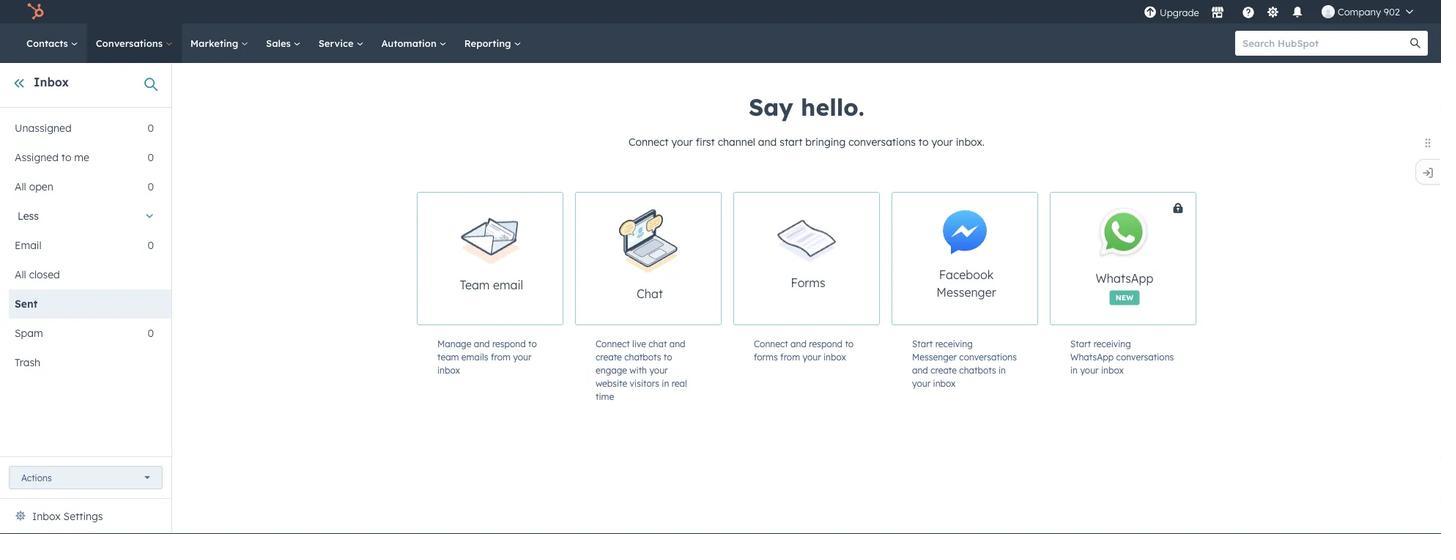 Task type: describe. For each thing, give the bounding box(es) containing it.
none checkbox containing whatsapp
[[1050, 192, 1251, 325]]

forms
[[754, 351, 778, 362]]

trash button
[[9, 348, 154, 377]]

chat
[[637, 286, 663, 301]]

help button
[[1236, 0, 1261, 23]]

to inside the manage and respond to team emails from your inbox
[[528, 338, 537, 349]]

0 for email
[[148, 239, 154, 252]]

start receiving whatsapp conversations in your inbox
[[1071, 338, 1174, 376]]

create inside start receiving messenger conversations and create chatbots in your inbox
[[931, 365, 957, 376]]

live
[[632, 338, 646, 349]]

marketing link
[[182, 23, 257, 63]]

less
[[18, 210, 39, 222]]

902
[[1384, 5, 1400, 18]]

your inside connect live chat and create chatbots to engage with your website visitors in real time
[[649, 365, 668, 376]]

visitors
[[630, 378, 659, 389]]

chatbots inside connect live chat and create chatbots to engage with your website visitors in real time
[[624, 351, 661, 362]]

connect your first channel and start bringing conversations to your inbox.
[[629, 136, 985, 148]]

inbox inside the manage and respond to team emails from your inbox
[[437, 365, 460, 376]]

notifications button
[[1285, 0, 1310, 23]]

respond for forms
[[809, 338, 843, 349]]

emails
[[462, 351, 488, 362]]

connect live chat and create chatbots to engage with your website visitors in real time
[[596, 338, 687, 402]]

open
[[29, 180, 53, 193]]

your inside the manage and respond to team emails from your inbox
[[513, 351, 532, 362]]

website
[[596, 378, 627, 389]]

whatsapp inside "start receiving whatsapp conversations in your inbox"
[[1071, 351, 1114, 362]]

Facebook Messenger checkbox
[[892, 192, 1038, 325]]

real
[[672, 378, 687, 389]]

your inside "start receiving whatsapp conversations in your inbox"
[[1080, 365, 1099, 376]]

receiving for whatsapp
[[1094, 338, 1131, 349]]

email
[[15, 239, 41, 252]]

channel
[[718, 136, 755, 148]]

company 902
[[1338, 5, 1400, 18]]

contacts
[[26, 37, 71, 49]]

search image
[[1410, 38, 1421, 48]]

mateo roberts image
[[1322, 5, 1335, 18]]

automation link
[[373, 23, 456, 63]]

messenger inside option
[[937, 285, 996, 300]]

whatsapp new
[[1096, 271, 1154, 302]]

help image
[[1242, 7, 1255, 20]]

new
[[1116, 293, 1134, 302]]

inbox settings link
[[32, 508, 103, 525]]

email
[[493, 277, 523, 292]]

and inside connect live chat and create chatbots to engage with your website visitors in real time
[[670, 338, 686, 349]]

first
[[696, 136, 715, 148]]

notifications image
[[1291, 7, 1304, 20]]

in inside connect live chat and create chatbots to engage with your website visitors in real time
[[662, 378, 669, 389]]

assigned to me
[[15, 151, 89, 164]]

and inside the manage and respond to team emails from your inbox
[[474, 338, 490, 349]]

hubspot image
[[26, 3, 44, 21]]

service link
[[310, 23, 373, 63]]

Search HubSpot search field
[[1235, 31, 1415, 56]]

bringing
[[806, 136, 846, 148]]

0 for assigned to me
[[148, 151, 154, 164]]

all closed button
[[9, 260, 154, 289]]

reporting
[[464, 37, 514, 49]]

in inside start receiving messenger conversations and create chatbots in your inbox
[[999, 365, 1006, 376]]

settings
[[63, 510, 103, 523]]

Team email checkbox
[[417, 192, 563, 325]]

marketplaces button
[[1202, 0, 1233, 23]]

and inside start receiving messenger conversations and create chatbots in your inbox
[[912, 365, 928, 376]]

automation
[[381, 37, 439, 49]]

time
[[596, 391, 614, 402]]

sent button
[[9, 289, 154, 319]]

hubspot link
[[18, 3, 55, 21]]

0 for spam
[[148, 327, 154, 340]]

your inside start receiving messenger conversations and create chatbots in your inbox
[[912, 378, 931, 389]]

to inside connect live chat and create chatbots to engage with your website visitors in real time
[[664, 351, 672, 362]]

me
[[74, 151, 89, 164]]

create inside connect live chat and create chatbots to engage with your website visitors in real time
[[596, 351, 622, 362]]

all closed
[[15, 268, 60, 281]]



Task type: locate. For each thing, give the bounding box(es) containing it.
unassigned
[[15, 122, 72, 134]]

conversations inside start receiving messenger conversations and create chatbots in your inbox
[[959, 351, 1017, 362]]

conversations inside "start receiving whatsapp conversations in your inbox"
[[1116, 351, 1174, 362]]

5 0 from the top
[[148, 327, 154, 340]]

from inside the manage and respond to team emails from your inbox
[[491, 351, 511, 362]]

to
[[919, 136, 929, 148], [61, 151, 71, 164], [528, 338, 537, 349], [845, 338, 854, 349], [664, 351, 672, 362]]

respond inside connect and respond to forms from your inbox
[[809, 338, 843, 349]]

in
[[999, 365, 1006, 376], [1071, 365, 1078, 376], [662, 378, 669, 389]]

1 horizontal spatial in
[[999, 365, 1006, 376]]

0 horizontal spatial in
[[662, 378, 669, 389]]

inbox for inbox settings
[[32, 510, 61, 523]]

team email
[[460, 277, 523, 292]]

from
[[491, 351, 511, 362], [780, 351, 800, 362]]

create
[[596, 351, 622, 362], [931, 365, 957, 376]]

respond for team email
[[492, 338, 526, 349]]

say hello.
[[749, 92, 865, 122]]

whatsapp
[[1096, 271, 1154, 286], [1071, 351, 1114, 362]]

2 from from the left
[[780, 351, 800, 362]]

menu
[[1142, 0, 1424, 23]]

inbox.
[[956, 136, 985, 148]]

0 horizontal spatial chatbots
[[624, 351, 661, 362]]

actions button
[[9, 466, 163, 489]]

1 vertical spatial chatbots
[[959, 365, 996, 376]]

1 start from the left
[[912, 338, 933, 349]]

chatbots
[[624, 351, 661, 362], [959, 365, 996, 376]]

and
[[758, 136, 777, 148], [474, 338, 490, 349], [670, 338, 686, 349], [791, 338, 807, 349], [912, 365, 928, 376]]

all open
[[15, 180, 53, 193]]

2 0 from the top
[[148, 151, 154, 164]]

Forms checkbox
[[733, 192, 880, 325]]

0
[[148, 122, 154, 134], [148, 151, 154, 164], [148, 180, 154, 193], [148, 239, 154, 252], [148, 327, 154, 340]]

0 horizontal spatial conversations
[[849, 136, 916, 148]]

company
[[1338, 5, 1381, 18]]

0 horizontal spatial receiving
[[935, 338, 973, 349]]

from inside connect and respond to forms from your inbox
[[780, 351, 800, 362]]

1 from from the left
[[491, 351, 511, 362]]

respond
[[492, 338, 526, 349], [809, 338, 843, 349]]

1 horizontal spatial respond
[[809, 338, 843, 349]]

connect inside connect and respond to forms from your inbox
[[754, 338, 788, 349]]

manage and respond to team emails from your inbox
[[437, 338, 537, 376]]

respond inside the manage and respond to team emails from your inbox
[[492, 338, 526, 349]]

all
[[15, 180, 26, 193], [15, 268, 26, 281]]

1 vertical spatial create
[[931, 365, 957, 376]]

receiving
[[935, 338, 973, 349], [1094, 338, 1131, 349]]

1 vertical spatial messenger
[[912, 351, 957, 362]]

receiving down the new
[[1094, 338, 1131, 349]]

messenger
[[937, 285, 996, 300], [912, 351, 957, 362]]

menu containing company 902
[[1142, 0, 1424, 23]]

0 vertical spatial chatbots
[[624, 351, 661, 362]]

0 for all open
[[148, 180, 154, 193]]

start receiving messenger conversations and create chatbots in your inbox
[[912, 338, 1017, 389]]

start for start receiving messenger conversations and create chatbots in your inbox
[[912, 338, 933, 349]]

1 horizontal spatial from
[[780, 351, 800, 362]]

inbox left settings
[[32, 510, 61, 523]]

start
[[780, 136, 803, 148]]

0 horizontal spatial create
[[596, 351, 622, 362]]

all left open
[[15, 180, 26, 193]]

engage
[[596, 365, 627, 376]]

conversations
[[849, 136, 916, 148], [959, 351, 1017, 362], [1116, 351, 1174, 362]]

1 horizontal spatial chatbots
[[959, 365, 996, 376]]

connect for forms
[[754, 338, 788, 349]]

connect left first
[[629, 136, 669, 148]]

receiving inside "start receiving whatsapp conversations in your inbox"
[[1094, 338, 1131, 349]]

respond down forms
[[809, 338, 843, 349]]

2 all from the top
[[15, 268, 26, 281]]

1 receiving from the left
[[935, 338, 973, 349]]

upgrade
[[1160, 7, 1199, 19]]

3 0 from the top
[[148, 180, 154, 193]]

hello.
[[801, 92, 865, 122]]

receiving inside start receiving messenger conversations and create chatbots in your inbox
[[935, 338, 973, 349]]

all for all closed
[[15, 268, 26, 281]]

0 for unassigned
[[148, 122, 154, 134]]

team
[[460, 277, 490, 292]]

start for start receiving whatsapp conversations in your inbox
[[1071, 338, 1091, 349]]

team
[[437, 351, 459, 362]]

connect up the forms
[[754, 338, 788, 349]]

None checkbox
[[1050, 192, 1251, 325]]

0 vertical spatial create
[[596, 351, 622, 362]]

start inside "start receiving whatsapp conversations in your inbox"
[[1071, 338, 1091, 349]]

2 horizontal spatial conversations
[[1116, 351, 1174, 362]]

settings link
[[1264, 4, 1282, 19]]

in inside "start receiving whatsapp conversations in your inbox"
[[1071, 365, 1078, 376]]

connect for chat
[[596, 338, 630, 349]]

0 horizontal spatial from
[[491, 351, 511, 362]]

2 receiving from the left
[[1094, 338, 1131, 349]]

settings image
[[1266, 6, 1280, 19]]

search button
[[1403, 31, 1428, 56]]

inbox
[[34, 75, 69, 89], [32, 510, 61, 523]]

0 vertical spatial messenger
[[937, 285, 996, 300]]

2 horizontal spatial in
[[1071, 365, 1078, 376]]

company 902 button
[[1313, 0, 1422, 23]]

conversations for start receiving whatsapp conversations in your inbox
[[1116, 351, 1174, 362]]

conversations
[[96, 37, 165, 49]]

say
[[749, 92, 793, 122]]

messenger inside start receiving messenger conversations and create chatbots in your inbox
[[912, 351, 957, 362]]

all inside 'button'
[[15, 268, 26, 281]]

1 vertical spatial whatsapp
[[1071, 351, 1114, 362]]

connect inside connect live chat and create chatbots to engage with your website visitors in real time
[[596, 338, 630, 349]]

connect and respond to forms from your inbox
[[754, 338, 854, 362]]

facebook messenger
[[937, 267, 996, 300]]

1 all from the top
[[15, 180, 26, 193]]

all for all open
[[15, 180, 26, 193]]

chat
[[649, 338, 667, 349]]

to inside connect and respond to forms from your inbox
[[845, 338, 854, 349]]

actions
[[21, 472, 52, 483]]

respond right manage
[[492, 338, 526, 349]]

connect
[[629, 136, 669, 148], [596, 338, 630, 349], [754, 338, 788, 349]]

from right the forms
[[780, 351, 800, 362]]

start
[[912, 338, 933, 349], [1071, 338, 1091, 349]]

1 respond from the left
[[492, 338, 526, 349]]

0 vertical spatial inbox
[[34, 75, 69, 89]]

service
[[318, 37, 356, 49]]

1 vertical spatial all
[[15, 268, 26, 281]]

with
[[630, 365, 647, 376]]

2 start from the left
[[1071, 338, 1091, 349]]

1 vertical spatial inbox
[[32, 510, 61, 523]]

forms
[[791, 276, 825, 290]]

trash
[[15, 356, 40, 369]]

inbox
[[824, 351, 846, 362], [437, 365, 460, 376], [1101, 365, 1124, 376], [933, 378, 956, 389]]

inbox inside start receiving messenger conversations and create chatbots in your inbox
[[933, 378, 956, 389]]

1 0 from the top
[[148, 122, 154, 134]]

sales link
[[257, 23, 310, 63]]

receiving down facebook messenger
[[935, 338, 973, 349]]

0 vertical spatial all
[[15, 180, 26, 193]]

spam
[[15, 327, 43, 340]]

0 horizontal spatial respond
[[492, 338, 526, 349]]

marketing
[[190, 37, 241, 49]]

your inside connect and respond to forms from your inbox
[[803, 351, 821, 362]]

inbox down contacts link
[[34, 75, 69, 89]]

closed
[[29, 268, 60, 281]]

marketplaces image
[[1211, 7, 1224, 20]]

start inside start receiving messenger conversations and create chatbots in your inbox
[[912, 338, 933, 349]]

whatsapp inside option
[[1096, 271, 1154, 286]]

sales
[[266, 37, 294, 49]]

chatbots inside start receiving messenger conversations and create chatbots in your inbox
[[959, 365, 996, 376]]

4 0 from the top
[[148, 239, 154, 252]]

0 vertical spatial whatsapp
[[1096, 271, 1154, 286]]

conversations link
[[87, 23, 182, 63]]

1 horizontal spatial receiving
[[1094, 338, 1131, 349]]

reporting link
[[456, 23, 530, 63]]

from right emails
[[491, 351, 511, 362]]

2 respond from the left
[[809, 338, 843, 349]]

connect up the engage
[[596, 338, 630, 349]]

sent
[[15, 297, 38, 310]]

manage
[[437, 338, 471, 349]]

Chat checkbox
[[575, 192, 722, 325]]

inbox inside "start receiving whatsapp conversations in your inbox"
[[1101, 365, 1124, 376]]

inbox inside connect and respond to forms from your inbox
[[824, 351, 846, 362]]

receiving for messenger
[[935, 338, 973, 349]]

contacts link
[[18, 23, 87, 63]]

conversations for start receiving messenger conversations and create chatbots in your inbox
[[959, 351, 1017, 362]]

1 horizontal spatial conversations
[[959, 351, 1017, 362]]

your
[[671, 136, 693, 148], [932, 136, 953, 148], [513, 351, 532, 362], [803, 351, 821, 362], [649, 365, 668, 376], [1080, 365, 1099, 376], [912, 378, 931, 389]]

inbox for inbox
[[34, 75, 69, 89]]

inbox settings
[[32, 510, 103, 523]]

0 horizontal spatial start
[[912, 338, 933, 349]]

assigned
[[15, 151, 59, 164]]

upgrade image
[[1144, 6, 1157, 19]]

1 horizontal spatial create
[[931, 365, 957, 376]]

and inside connect and respond to forms from your inbox
[[791, 338, 807, 349]]

facebook
[[939, 267, 994, 282]]

all left closed
[[15, 268, 26, 281]]

1 horizontal spatial start
[[1071, 338, 1091, 349]]



Task type: vqa. For each thing, say whether or not it's contained in the screenshot.
bottommost by
no



